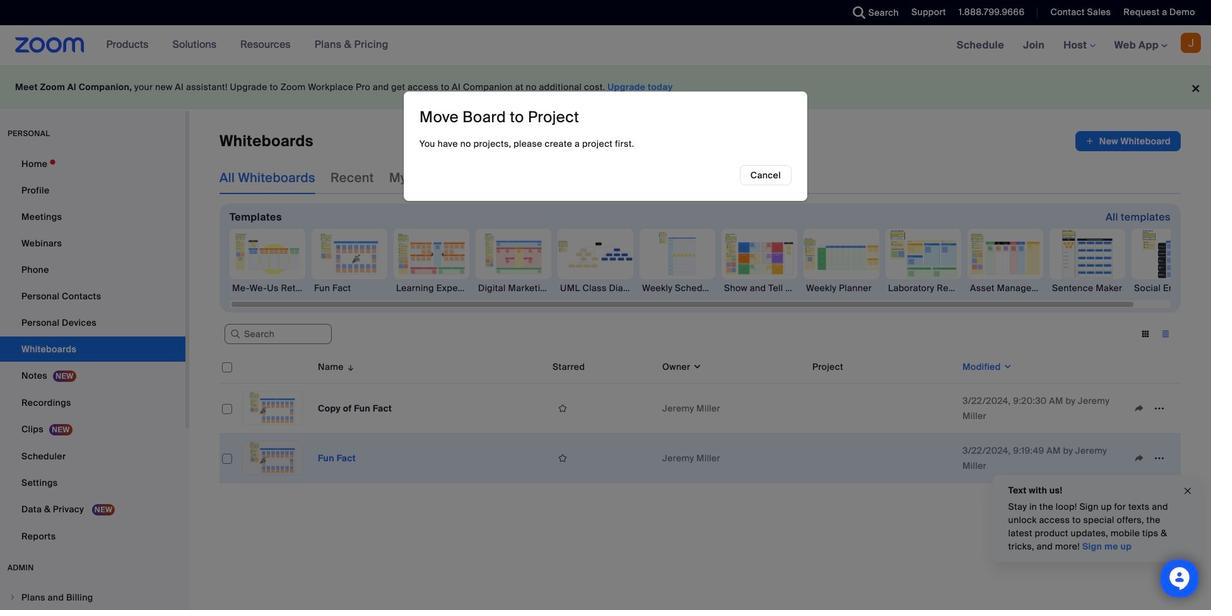 Task type: locate. For each thing, give the bounding box(es) containing it.
thumbnail of fun fact image
[[243, 442, 302, 475]]

0 vertical spatial fun fact element
[[312, 282, 387, 295]]

me-we-us retrospective element
[[230, 282, 305, 295]]

2 cell from the top
[[808, 434, 958, 484]]

fun fact element
[[312, 282, 387, 295], [318, 453, 356, 464]]

footer
[[0, 66, 1212, 109]]

copy of fun fact element
[[318, 403, 392, 415]]

tabs of all whiteboard page tab list
[[220, 162, 771, 194]]

dialog
[[404, 92, 808, 201]]

thumbnail of copy of fun fact image
[[243, 393, 302, 425]]

1 cell from the top
[[808, 384, 958, 434]]

application
[[1076, 131, 1181, 151], [220, 351, 1191, 494], [553, 399, 653, 418], [553, 449, 653, 468]]

arrow down image
[[344, 360, 355, 375]]

banner
[[0, 25, 1212, 66]]

cell for copy of fun fact element
[[808, 384, 958, 434]]

meetings navigation
[[948, 25, 1212, 66]]

cell for the bottommost fun fact element
[[808, 434, 958, 484]]

uml class diagram element
[[558, 282, 634, 295]]

heading
[[420, 107, 580, 127]]

sentence maker element
[[1050, 282, 1126, 295]]

cell
[[808, 384, 958, 434], [808, 434, 958, 484]]

digital marketing canvas element
[[476, 282, 552, 295]]



Task type: describe. For each thing, give the bounding box(es) containing it.
asset management element
[[968, 282, 1044, 295]]

weekly schedule element
[[640, 282, 716, 295]]

Search text field
[[225, 325, 332, 345]]

social emotional learning element
[[1132, 282, 1208, 295]]

list mode, selected image
[[1156, 329, 1176, 340]]

product information navigation
[[97, 25, 398, 66]]

fun fact, modified at mar 22, 2024 by jeremy miller, link image
[[242, 442, 303, 476]]

learning experience canvas element
[[394, 282, 470, 295]]

show and tell with a twist element
[[722, 282, 798, 295]]

close image
[[1183, 484, 1193, 499]]

1 vertical spatial fun fact element
[[318, 453, 356, 464]]

weekly planner element
[[804, 282, 880, 295]]

grid mode, not selected image
[[1136, 329, 1156, 340]]

personal menu menu
[[0, 151, 186, 551]]

laboratory report element
[[886, 282, 962, 295]]



Task type: vqa. For each thing, say whether or not it's contained in the screenshot.
the Me-We-Us Retrospective element
yes



